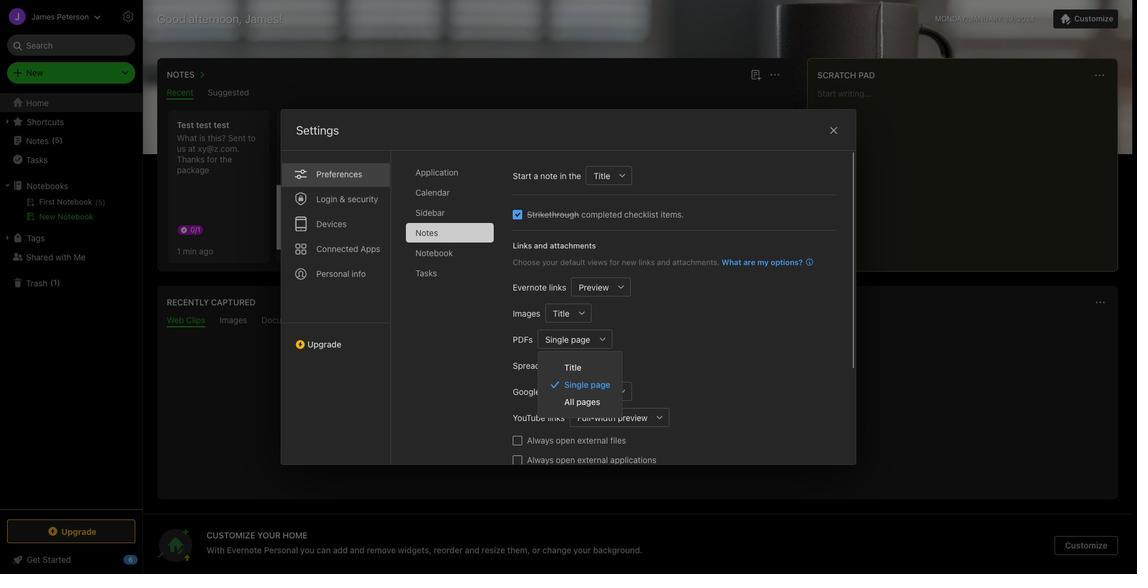 Task type: describe. For each thing, give the bounding box(es) containing it.
tags
[[27, 233, 45, 243]]

pad
[[858, 70, 875, 80]]

web clips
[[167, 315, 205, 325]]

calendar tab
[[406, 183, 494, 202]]

resize
[[482, 545, 505, 555]]

customize
[[207, 531, 255, 541]]

audio
[[319, 315, 341, 325]]

0 horizontal spatial notes button
[[164, 68, 209, 82]]

dec 15, 2023, 9:00 am
[[518, 158, 595, 167]]

widgets,
[[398, 545, 432, 555]]

options?
[[771, 257, 803, 267]]

shared with me
[[26, 252, 86, 262]]

full-width preview
[[577, 413, 648, 423]]

1 min ago
[[177, 246, 213, 256]]

fuam
[[420, 154, 439, 164]]

in
[[560, 171, 567, 181]]

0 vertical spatial your
[[542, 257, 558, 267]]

images tab
[[220, 315, 247, 328]]

title for images
[[553, 308, 570, 318]]

tree containing home
[[0, 93, 142, 509]]

1 vertical spatial what
[[722, 257, 741, 267]]

) for trash
[[57, 278, 60, 287]]

devices
[[316, 219, 347, 229]]

preview
[[579, 282, 609, 292]]

background.
[[593, 545, 643, 555]]

my
[[757, 257, 769, 267]]

and left resize
[[465, 545, 480, 555]]

maximus,
[[440, 208, 477, 218]]

monday, january 29, 2024
[[935, 14, 1035, 23]]

vulputate.
[[428, 165, 466, 175]]

1 vertical spatial customize
[[1065, 541, 1108, 551]]

1 inside trash ( 1 )
[[53, 278, 57, 287]]

close image
[[827, 123, 841, 138]]

start
[[513, 171, 531, 181]]

personal inside the customize your home with evernote personal you can add and remove widgets, reorder and resize them, or change your background.
[[264, 545, 298, 555]]

29,
[[1004, 14, 1015, 23]]

thanks
[[177, 154, 205, 164]]

youtube
[[513, 413, 545, 423]]

notebook tab
[[406, 243, 494, 263]]

9:00 for dec 15, 2023, 9:00 am
[[566, 158, 582, 167]]

some
[[533, 133, 554, 143]]

personal info
[[316, 269, 366, 279]]

1 horizontal spatial notes button
[[713, 110, 815, 263]]

shared with me link
[[0, 247, 142, 266]]

to
[[248, 133, 256, 143]]

new
[[622, 257, 637, 267]]

spreadsheets
[[513, 361, 566, 371]]

page inside button
[[571, 334, 590, 345]]

pdfs
[[513, 334, 533, 345]]

documents
[[261, 315, 305, 325]]

am for dec 15, 2023, 9:00 am
[[584, 158, 595, 167]]

notebook inside tab
[[415, 248, 453, 258]]

tasks button
[[0, 150, 142, 169]]

recently captured
[[167, 297, 256, 307]]

tasks inside "tab"
[[415, 268, 437, 278]]

checklist
[[624, 209, 658, 220]]

open for always open external files
[[556, 436, 575, 446]]

the inside test test test what is this? sent to us at xy@z.com. thanks for the package
[[220, 154, 232, 164]]

and right add
[[350, 545, 365, 555]]

title button for start a note in the
[[586, 166, 613, 185]]

links down all
[[548, 413, 565, 423]]

Search text field
[[15, 34, 127, 56]]

links right the new
[[639, 257, 655, 267]]

Start writing… text field
[[817, 88, 1117, 262]]

hello
[[504, 165, 524, 175]]

preview button
[[571, 278, 612, 297]]

what are my options?
[[722, 257, 803, 267]]

new notebook button
[[0, 209, 142, 224]]

all pages link
[[538, 393, 622, 411]]

trash ( 1 )
[[26, 278, 60, 288]]

editing
[[504, 133, 531, 143]]

tus
[[395, 133, 478, 154]]

luc
[[463, 133, 478, 143]]

all pages
[[564, 397, 600, 407]]

dec for dec 17, 2023, 9:00 am 0/1
[[409, 167, 422, 176]]

settings
[[296, 123, 339, 137]]

evernote links
[[513, 282, 566, 292]]

Choose default view option for Evernote links field
[[571, 278, 631, 297]]

is
[[199, 133, 206, 143]]

save
[[556, 417, 577, 428]]

notes tab
[[406, 223, 494, 243]]

shared
[[26, 252, 53, 262]]

Choose default view option for PDFs field
[[538, 330, 612, 349]]

notes inside tab
[[415, 228, 438, 238]]

dec for dec 15, 2023, 9:00 am
[[518, 158, 531, 167]]

choose
[[513, 257, 540, 267]]

&
[[339, 194, 345, 204]]

a
[[534, 171, 538, 181]]

2024
[[1017, 14, 1035, 23]]

orci,
[[438, 176, 455, 186]]

settings image
[[121, 9, 135, 24]]

views
[[587, 257, 608, 267]]

untitled
[[286, 120, 318, 130]]

0/1 inside dec 17, 2023, 9:00 am 0/1
[[409, 180, 419, 189]]

pages
[[576, 397, 600, 407]]

add
[[333, 545, 348, 555]]

risus.
[[395, 208, 416, 218]]

1 vertical spatial for
[[610, 257, 620, 267]]

emails tab
[[356, 315, 380, 328]]

single page inside button
[[545, 334, 590, 345]]

links up "title" field
[[549, 282, 566, 292]]

new for new notebook
[[39, 212, 55, 221]]

single page inside "dropdown list" menu
[[564, 380, 610, 390]]

us
[[177, 144, 186, 154]]

Choose default view option for Google Drive links field
[[587, 382, 632, 401]]

security
[[348, 194, 378, 204]]

web.
[[699, 417, 719, 428]]

for inside test test test what is this? sent to us at xy@z.com. thanks for the package
[[207, 154, 217, 164]]

always open external applications
[[527, 455, 657, 465]]

Always open external applications checkbox
[[513, 455, 522, 465]]

0 vertical spatial 1
[[177, 246, 181, 256]]

package
[[177, 165, 209, 175]]

world
[[526, 165, 549, 175]]

width
[[595, 413, 616, 423]]

title link
[[538, 359, 622, 376]]

links
[[513, 241, 532, 250]]

) for notes
[[60, 135, 63, 145]]

and left "attachments."
[[657, 257, 670, 267]]

1 horizontal spatial 12/15/23
[[395, 201, 428, 211]]

preferences
[[316, 169, 362, 179]]

0 vertical spatial upgrade
[[307, 339, 341, 350]]

login & security
[[316, 194, 378, 204]]

0 vertical spatial personal
[[316, 269, 349, 279]]

good
[[157, 12, 186, 26]]

recently
[[167, 297, 209, 307]]

Always open external files checkbox
[[513, 436, 522, 445]]

are
[[743, 257, 755, 267]]

min
[[183, 246, 197, 256]]

sidebar
[[415, 208, 445, 218]]

google drive links
[[513, 387, 582, 397]]

monday,
[[935, 14, 967, 23]]

Select523 checkbox
[[513, 210, 522, 219]]

0 vertical spatial customize
[[1074, 14, 1113, 23]]

dropdown list menu
[[538, 359, 622, 411]]

0 horizontal spatial upgrade
[[61, 527, 97, 537]]

0 horizontal spatial thumbnail image
[[277, 185, 379, 250]]

ve
[[462, 144, 475, 154]]

0/2
[[518, 171, 529, 180]]



Task type: locate. For each thing, give the bounding box(es) containing it.
1
[[177, 246, 181, 256], [53, 278, 57, 287]]

0/1 down eleifend on the left top
[[409, 180, 419, 189]]

images
[[513, 308, 540, 318], [220, 315, 247, 325]]

Choose default view option for YouTube links field
[[570, 408, 670, 427]]

12/15/23
[[286, 153, 318, 163], [395, 201, 428, 211]]

your right change
[[574, 545, 591, 555]]

tab list
[[160, 87, 791, 100], [281, 151, 391, 465], [406, 163, 503, 465], [160, 315, 1116, 328]]

0 horizontal spatial personal
[[264, 545, 298, 555]]

note
[[540, 171, 558, 181]]

0 horizontal spatial the
[[220, 154, 232, 164]]

your down 'links and attachments'
[[542, 257, 558, 267]]

james!
[[245, 12, 282, 26]]

9:00 inside dec 17, 2023, 9:00 am 0/1
[[456, 167, 472, 176]]

) inside notes ( 5 )
[[60, 135, 63, 145]]

and right links
[[534, 241, 548, 250]]

notebook inside button
[[58, 212, 93, 221]]

notebook down notes tab
[[415, 248, 453, 258]]

for down the xy@z.com.
[[207, 154, 217, 164]]

1 horizontal spatial dec
[[518, 158, 531, 167]]

2 horizontal spatial the
[[682, 417, 696, 428]]

etiam fermentum luc tus ultrices. nam ve hicula fuam ac eleifend vulputate. mauris nisi orci, bibendum sed purus ac, dapibus cursus risus. proin maximus, augue qu...
[[395, 133, 478, 228]]

text...
[[556, 133, 578, 143]]

notes down proin at top left
[[415, 228, 438, 238]]

0 horizontal spatial page
[[571, 334, 590, 345]]

this?
[[208, 133, 226, 143]]

external for applications
[[577, 455, 608, 465]]

0 vertical spatial open
[[556, 436, 575, 446]]

am right amiright
[[584, 158, 595, 167]]

new inside new popup button
[[26, 68, 43, 78]]

( inside trash ( 1 )
[[50, 278, 53, 287]]

1 external from the top
[[577, 436, 608, 446]]

new
[[26, 68, 43, 78], [39, 212, 55, 221]]

1 vertical spatial dec
[[409, 167, 422, 176]]

am
[[584, 158, 595, 167], [474, 167, 485, 176]]

0 vertical spatial tasks
[[26, 155, 48, 165]]

1 vertical spatial )
[[57, 278, 60, 287]]

title inside "dropdown list" menu
[[564, 363, 582, 373]]

0 horizontal spatial upgrade button
[[7, 520, 135, 544]]

thumbnail image for tus
[[416, 221, 458, 262]]

title right amiright
[[594, 171, 610, 181]]

web clips tab
[[167, 315, 205, 328]]

good afternoon, james!
[[157, 12, 282, 26]]

0 vertical spatial 12/15/23
[[286, 153, 318, 163]]

1 vertical spatial personal
[[264, 545, 298, 555]]

0 vertical spatial always
[[527, 436, 554, 446]]

scratch pad
[[817, 70, 875, 80]]

what up at
[[177, 133, 197, 143]]

evernote down customize
[[227, 545, 262, 555]]

1 vertical spatial notebook
[[415, 248, 453, 258]]

default
[[560, 257, 585, 267]]

1 open from the top
[[556, 436, 575, 446]]

new up home
[[26, 68, 43, 78]]

scratch
[[817, 70, 856, 80]]

expand tags image
[[3, 233, 12, 243]]

0 horizontal spatial what
[[177, 133, 197, 143]]

dec inside dec 17, 2023, 9:00 am 0/1
[[409, 167, 422, 176]]

1 vertical spatial upgrade button
[[7, 520, 135, 544]]

2 open from the top
[[556, 455, 575, 465]]

notes left the 5
[[26, 136, 49, 146]]

nam
[[442, 144, 460, 154]]

1 left min on the left of the page
[[177, 246, 181, 256]]

login
[[316, 194, 337, 204]]

1 vertical spatial always
[[527, 455, 554, 465]]

the right from
[[682, 417, 696, 428]]

1 vertical spatial customize button
[[1055, 536, 1118, 555]]

0 vertical spatial for
[[207, 154, 217, 164]]

the down the xy@z.com.
[[220, 154, 232, 164]]

( for notes
[[52, 135, 55, 145]]

1 vertical spatial 1
[[53, 278, 57, 287]]

tab list containing application
[[406, 163, 503, 465]]

2 external from the top
[[577, 455, 608, 465]]

9:00 up in
[[566, 158, 582, 167]]

tree
[[0, 93, 142, 509]]

them,
[[507, 545, 530, 555]]

page up pages in the bottom of the page
[[591, 380, 610, 390]]

title for start a note in the
[[594, 171, 610, 181]]

web
[[167, 315, 184, 325]]

open down the save
[[556, 436, 575, 446]]

notes up what are my options?
[[745, 198, 772, 208]]

1 vertical spatial page
[[591, 380, 610, 390]]

notebook up the tags button
[[58, 212, 93, 221]]

upgrade button inside tab list
[[281, 323, 390, 354]]

preview
[[618, 413, 648, 423]]

tasks inside button
[[26, 155, 48, 165]]

0 vertical spatial what
[[177, 133, 197, 143]]

page inside "dropdown list" menu
[[591, 380, 610, 390]]

calendar
[[415, 188, 450, 198]]

dec left the 17,
[[409, 167, 422, 176]]

( for trash
[[50, 278, 53, 287]]

at
[[188, 144, 196, 154]]

single page up pages in the bottom of the page
[[564, 380, 610, 390]]

0 horizontal spatial 0/1
[[191, 226, 200, 234]]

0/1 up the 1 min ago
[[191, 226, 200, 234]]

1 vertical spatial title button
[[545, 304, 573, 323]]

1 vertical spatial single page
[[564, 380, 610, 390]]

title up the single page link at the bottom
[[564, 363, 582, 373]]

title button for images
[[545, 304, 573, 323]]

single page link
[[538, 376, 622, 393]]

1 vertical spatial new
[[39, 212, 55, 221]]

test inside test test test what is this? sent to us at xy@z.com. thanks for the package
[[177, 120, 194, 130]]

1 horizontal spatial evernote
[[513, 282, 547, 292]]

page up title link
[[571, 334, 590, 345]]

12/13/23
[[504, 201, 537, 211]]

1 horizontal spatial upgrade
[[307, 339, 341, 350]]

thumbnail image for test
[[525, 221, 567, 262]]

0 vertical spatial single
[[545, 334, 569, 345]]

clip
[[600, 442, 617, 453]]

1 horizontal spatial upgrade button
[[281, 323, 390, 354]]

1 horizontal spatial tasks
[[415, 268, 437, 278]]

1 vertical spatial 0/1
[[191, 226, 200, 234]]

information
[[608, 417, 657, 428]]

9:00 right orci, on the left top of the page
[[456, 167, 472, 176]]

0 vertical spatial dec
[[518, 158, 531, 167]]

( down shortcuts
[[52, 135, 55, 145]]

tasks down 'notebook' tab at the left
[[415, 268, 437, 278]]

captured
[[211, 297, 256, 307]]

1 horizontal spatial test
[[504, 144, 521, 154]]

sed
[[436, 186, 450, 196]]

for
[[207, 154, 217, 164], [610, 257, 620, 267]]

always right the always open external files checkbox
[[527, 436, 554, 446]]

1 vertical spatial 12/15/23
[[395, 201, 428, 211]]

me
[[74, 252, 86, 262]]

images down captured
[[220, 315, 247, 325]]

0 horizontal spatial tasks
[[26, 155, 48, 165]]

0 horizontal spatial images
[[220, 315, 247, 325]]

1 horizontal spatial title button
[[586, 166, 613, 185]]

1 horizontal spatial for
[[610, 257, 620, 267]]

bibendum
[[395, 186, 434, 196]]

external down clip in the right bottom of the page
[[577, 455, 608, 465]]

audio tab
[[319, 315, 341, 328]]

test test test what is this? sent to us at xy@z.com. thanks for the package
[[177, 120, 256, 175]]

0 vertical spatial 2023,
[[545, 158, 564, 167]]

1 horizontal spatial page
[[591, 380, 610, 390]]

open down always open external files
[[556, 455, 575, 465]]

single page button
[[538, 330, 593, 349]]

from
[[660, 417, 680, 428]]

dapibus
[[409, 197, 439, 207]]

0 vertical spatial upgrade button
[[281, 323, 390, 354]]

tasks
[[26, 155, 48, 165], [415, 268, 437, 278]]

1 vertical spatial 2023,
[[435, 167, 454, 176]]

0 horizontal spatial evernote
[[227, 545, 262, 555]]

what left are
[[722, 257, 741, 267]]

0 vertical spatial notebook
[[58, 212, 93, 221]]

reorder
[[434, 545, 463, 555]]

am for dec 17, 2023, 9:00 am 0/1
[[474, 167, 485, 176]]

2 vertical spatial title
[[564, 363, 582, 373]]

2023, for 15,
[[545, 158, 564, 167]]

1 vertical spatial (
[[50, 278, 53, 287]]

for left the new
[[610, 257, 620, 267]]

1 vertical spatial 9:00
[[456, 167, 472, 176]]

1 horizontal spatial 9:00
[[566, 158, 582, 167]]

0 vertical spatial single page
[[545, 334, 590, 345]]

0 vertical spatial notes button
[[164, 68, 209, 82]]

connected
[[316, 244, 358, 254]]

9:00
[[566, 158, 582, 167], [456, 167, 472, 176]]

images up "pdfs"
[[513, 308, 540, 318]]

1 vertical spatial evernote
[[227, 545, 262, 555]]

1 vertical spatial am
[[474, 167, 485, 176]]

1 vertical spatial external
[[577, 455, 608, 465]]

expand notebooks image
[[3, 181, 12, 191]]

suggested tab
[[208, 87, 249, 100]]

with
[[55, 252, 72, 262]]

single inside button
[[545, 334, 569, 345]]

personal down your
[[264, 545, 298, 555]]

new notebook group
[[0, 195, 142, 228]]

shortcuts button
[[0, 112, 142, 131]]

personal down connected
[[316, 269, 349, 279]]

can
[[317, 545, 331, 555]]

completed
[[581, 209, 622, 220]]

purus
[[452, 186, 474, 196]]

(
[[52, 135, 55, 145], [50, 278, 53, 287]]

0 horizontal spatial your
[[542, 257, 558, 267]]

with
[[207, 545, 225, 555]]

9:00 for dec 17, 2023, 9:00 am 0/1
[[456, 167, 472, 176]]

start a note in the
[[513, 171, 581, 181]]

connected apps
[[316, 244, 380, 254]]

hicula
[[395, 144, 475, 164]]

1 vertical spatial title
[[553, 308, 570, 318]]

you
[[300, 545, 314, 555]]

applications
[[610, 455, 657, 465]]

None search field
[[15, 34, 127, 56]]

customize your home with evernote personal you can add and remove widgets, reorder and resize them, or change your background.
[[207, 531, 643, 555]]

clips
[[186, 315, 205, 325]]

2 always from the top
[[527, 455, 554, 465]]

0 horizontal spatial test
[[177, 120, 194, 130]]

sent
[[228, 133, 246, 143]]

evernote inside the customize your home with evernote personal you can add and remove widgets, reorder and resize them, or change your background.
[[227, 545, 262, 555]]

( inside notes ( 5 )
[[52, 135, 55, 145]]

title button right amiright
[[586, 166, 613, 185]]

your
[[257, 531, 281, 541]]

full-
[[577, 413, 595, 423]]

0 vertical spatial customize button
[[1054, 9, 1118, 28]]

( right trash
[[50, 278, 53, 287]]

sidebar tab
[[406, 203, 494, 223]]

recent
[[167, 87, 194, 97]]

fermentum
[[419, 133, 461, 143]]

attachments.
[[672, 257, 720, 267]]

new button
[[7, 62, 135, 84]]

tab list containing preferences
[[281, 151, 391, 465]]

0 horizontal spatial am
[[474, 167, 485, 176]]

1 horizontal spatial 2023,
[[545, 158, 564, 167]]

new inside new notebook button
[[39, 212, 55, 221]]

external down the useful
[[577, 436, 608, 446]]

1 horizontal spatial thumbnail image
[[416, 221, 458, 262]]

test down editing on the top
[[504, 144, 521, 154]]

single page
[[545, 334, 590, 345], [564, 380, 610, 390]]

test up us
[[177, 120, 194, 130]]

all
[[564, 397, 574, 407]]

always for always open external applications
[[527, 455, 554, 465]]

1 vertical spatial upgrade
[[61, 527, 97, 537]]

documents tab
[[261, 315, 305, 328]]

0 vertical spatial evernote
[[513, 282, 547, 292]]

0 horizontal spatial for
[[207, 154, 217, 164]]

1 vertical spatial tasks
[[415, 268, 437, 278]]

title up single page button on the bottom
[[553, 308, 570, 318]]

open for always open external applications
[[556, 455, 575, 465]]

external for files
[[577, 436, 608, 446]]

0 vertical spatial the
[[220, 154, 232, 164]]

always for always open external files
[[527, 436, 554, 446]]

Start a new note in the body or title. field
[[586, 166, 632, 185]]

1 vertical spatial open
[[556, 455, 575, 465]]

tags button
[[0, 228, 142, 247]]

evernote down choose
[[513, 282, 547, 292]]

new up tags
[[39, 212, 55, 221]]

customize button
[[1054, 9, 1118, 28], [1055, 536, 1118, 555]]

single inside "dropdown list" menu
[[564, 380, 589, 390]]

links up all
[[565, 387, 582, 397]]

test inside editing some text... test test test test test test test test test hello world amiright
[[504, 144, 521, 154]]

am inside dec 17, 2023, 9:00 am 0/1
[[474, 167, 485, 176]]

ago
[[199, 246, 213, 256]]

what inside test test test what is this? sent to us at xy@z.com. thanks for the package
[[177, 133, 197, 143]]

0 horizontal spatial 9:00
[[456, 167, 472, 176]]

or
[[532, 545, 540, 555]]

customize
[[1074, 14, 1113, 23], [1065, 541, 1108, 551]]

your inside the customize your home with evernote personal you can add and remove widgets, reorder and resize them, or change your background.
[[574, 545, 591, 555]]

tasks tab
[[406, 263, 494, 283]]

mauris
[[395, 176, 421, 186]]

0 horizontal spatial 2023,
[[435, 167, 454, 176]]

) inside trash ( 1 )
[[57, 278, 60, 287]]

notes up recent
[[167, 69, 195, 80]]

0 horizontal spatial dec
[[409, 167, 422, 176]]

1 horizontal spatial your
[[574, 545, 591, 555]]

12/15/23 down settings at the top of the page
[[286, 153, 318, 163]]

1 vertical spatial your
[[574, 545, 591, 555]]

) right trash
[[57, 278, 60, 287]]

scratch pad button
[[815, 68, 875, 82]]

single page down "title" field
[[545, 334, 590, 345]]

links
[[639, 257, 655, 267], [549, 282, 566, 292], [565, 387, 582, 397], [548, 413, 565, 423]]

tab list containing recent
[[160, 87, 791, 100]]

notes inside notes ( 5 )
[[26, 136, 49, 146]]

the for start
[[569, 171, 581, 181]]

upgrade button
[[281, 323, 390, 354], [7, 520, 135, 544]]

recent tab
[[167, 87, 194, 100]]

17,
[[424, 167, 433, 176]]

save useful information from the web.
[[556, 417, 719, 428]]

0 vertical spatial test
[[177, 120, 194, 130]]

2023, inside dec 17, 2023, 9:00 am 0/1
[[435, 167, 454, 176]]

0 horizontal spatial title button
[[545, 304, 573, 323]]

the right in
[[569, 171, 581, 181]]

0 horizontal spatial notebook
[[58, 212, 93, 221]]

1 right trash
[[53, 278, 57, 287]]

0 vertical spatial new
[[26, 68, 43, 78]]

12/15/23 down bibendum
[[395, 201, 428, 211]]

0 vertical spatial am
[[584, 158, 595, 167]]

web
[[620, 442, 638, 453]]

1 horizontal spatial images
[[513, 308, 540, 318]]

dec up 0/2
[[518, 158, 531, 167]]

application tab
[[406, 163, 494, 182]]

tasks down notes ( 5 )
[[26, 155, 48, 165]]

1 horizontal spatial what
[[722, 257, 741, 267]]

2 vertical spatial the
[[682, 417, 696, 428]]

0 vertical spatial )
[[60, 135, 63, 145]]

1 vertical spatial single
[[564, 380, 589, 390]]

0 vertical spatial external
[[577, 436, 608, 446]]

1 horizontal spatial personal
[[316, 269, 349, 279]]

1 vertical spatial notes button
[[713, 110, 815, 263]]

2023, for 17,
[[435, 167, 454, 176]]

0 vertical spatial 0/1
[[409, 180, 419, 189]]

am down ve
[[474, 167, 485, 176]]

strikethrough completed checklist items.
[[527, 209, 684, 220]]

always right always open external applications checkbox
[[527, 455, 554, 465]]

) down shortcuts button
[[60, 135, 63, 145]]

title button up single page button on the bottom
[[545, 304, 573, 323]]

5
[[55, 135, 60, 145]]

tab list containing web clips
[[160, 315, 1116, 328]]

0 horizontal spatial 1
[[53, 278, 57, 287]]

the for save
[[682, 417, 696, 428]]

0 vertical spatial 9:00
[[566, 158, 582, 167]]

single down "title" field
[[545, 334, 569, 345]]

single down title link
[[564, 380, 589, 390]]

1 horizontal spatial the
[[569, 171, 581, 181]]

2023,
[[545, 158, 564, 167], [435, 167, 454, 176]]

thumbnail image
[[277, 185, 379, 250], [416, 221, 458, 262], [525, 221, 567, 262]]

0 vertical spatial page
[[571, 334, 590, 345]]

Choose default view option for Images field
[[545, 304, 591, 323]]

1 always from the top
[[527, 436, 554, 446]]

new for new
[[26, 68, 43, 78]]

0 horizontal spatial 12/15/23
[[286, 153, 318, 163]]

0 vertical spatial (
[[52, 135, 55, 145]]



Task type: vqa. For each thing, say whether or not it's contained in the screenshot.
the Clips on the left of page
yes



